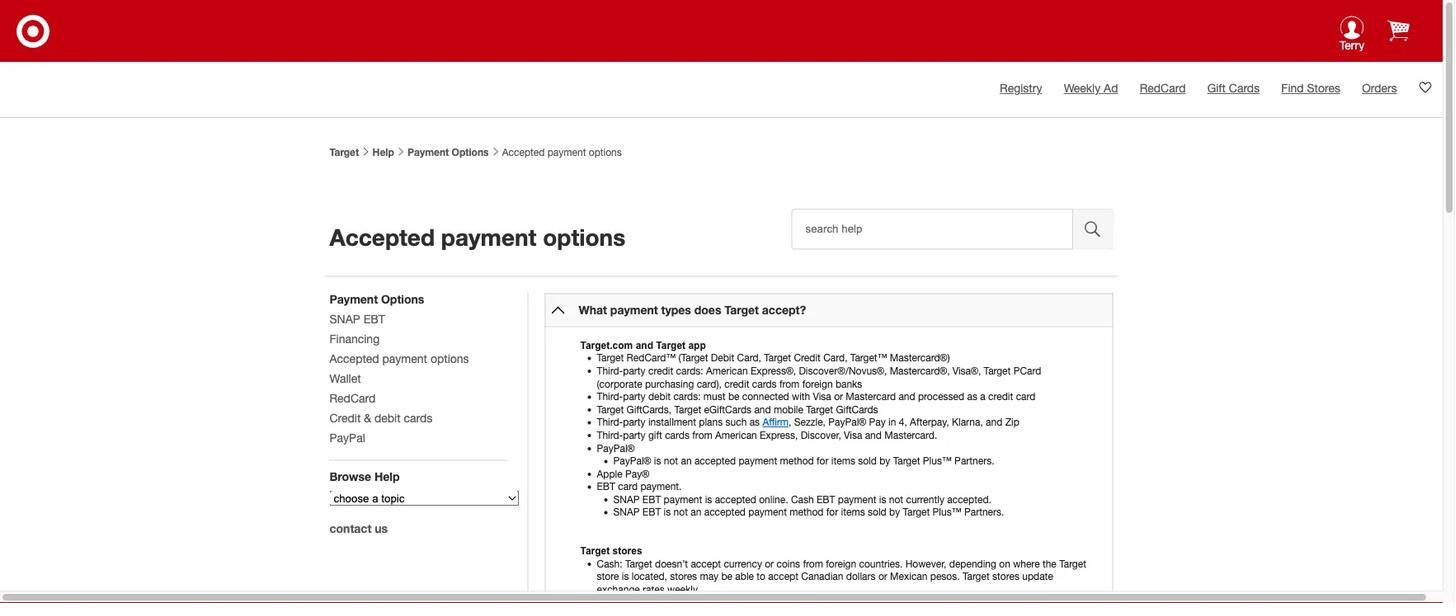 Task type: vqa. For each thing, say whether or not it's contained in the screenshot.
Options
yes



Task type: describe. For each thing, give the bounding box(es) containing it.
1 vertical spatial options
[[543, 223, 626, 250]]

2 third- from the top
[[597, 391, 623, 402]]

gift cards
[[1208, 81, 1260, 95]]

debit inside the third-party debit cards: must be connected with visa or mastercard and processed as a credit card target giftcards, target egiftcards and mobile target giftcards third-party installment plans such as affirm , sezzle, paypal ® pay in 4, afterpay, klarna, and zip third-party gift cards from american express, discover, visa and mastercard. paypal ® paypal ® is not an accepted payment method for items sold by target plus™ partners. apple pay ® ebt card payment. snap ebt payment is accepted online. cash ebt payment is not currently accepted. snap ebt is not an accepted payment method for items sold by target plus™ partners.
[[649, 391, 671, 402]]

app
[[689, 340, 706, 351]]

credit inside the third-party debit cards: must be connected with visa or mastercard and processed as a credit card target giftcards, target egiftcards and mobile target giftcards third-party installment plans such as affirm , sezzle, paypal ® pay in 4, afterpay, klarna, and zip third-party gift cards from american express, discover, visa and mastercard. paypal ® paypal ® is not an accepted payment method for items sold by target plus™ partners. apple pay ® ebt card payment. snap ebt payment is accepted online. cash ebt payment is not currently accepted. snap ebt is not an accepted payment method for items sold by target plus™ partners.
[[989, 391, 1014, 402]]

target inside , target pcard (corporate purchasing card), credit cards from foreign banks
[[984, 365, 1011, 377]]

american inside the third-party debit cards: must be connected with visa or mastercard and processed as a credit card target giftcards, target egiftcards and mobile target giftcards third-party installment plans such as affirm , sezzle, paypal ® pay in 4, afterpay, klarna, and zip third-party gift cards from american express, discover, visa and mastercard. paypal ® paypal ® is not an accepted payment method for items sold by target plus™ partners. apple pay ® ebt card payment. snap ebt payment is accepted online. cash ebt payment is not currently accepted. snap ebt is not an accepted payment method for items sold by target plus™ partners.
[[716, 429, 757, 441]]

navigation containing payment options
[[330, 292, 520, 603]]

1 vertical spatial by
[[890, 507, 901, 518]]

and up the 4, in the right bottom of the page
[[899, 391, 916, 402]]

0 vertical spatial visa
[[953, 365, 971, 377]]

wallet link
[[330, 371, 361, 385]]

target redcard™ (target debit card, target credit card, target™ mastercard ® )
[[597, 352, 950, 364]]

payment.
[[641, 481, 682, 492]]

zip
[[1006, 416, 1020, 428]]

card),
[[697, 378, 722, 389]]

what payment types does target accept? link
[[579, 303, 807, 317]]

circle arrow s image
[[552, 304, 565, 317]]

sezzle,
[[795, 416, 826, 428]]

be inside target stores cash: target doesn't accept currency or coins from foreign countries. however, depending on where the target store is located, stores may be able to accept canadian dollars or mexican pesos. target stores update exchange rates weekly.
[[722, 571, 733, 582]]

redcard inside 'payment options snap ebt financing accepted payment options wallet redcard credit & debit cards paypal'
[[330, 391, 376, 405]]

us
[[375, 522, 388, 535]]

snap ebt link
[[330, 312, 385, 326]]

target down the mastercard.
[[894, 455, 921, 467]]

target down (corporate
[[597, 404, 624, 415]]

plans
[[699, 416, 723, 428]]

target.com and target app
[[581, 340, 709, 351]]

weekly
[[1064, 81, 1101, 95]]

0 vertical spatial not
[[664, 455, 679, 467]]

gift cards link
[[1208, 81, 1260, 95]]

target link
[[330, 146, 359, 158]]

1 vertical spatial snap
[[614, 494, 640, 505]]

(target
[[679, 352, 709, 364]]

0 horizontal spatial visa
[[813, 391, 832, 402]]

third-party credit cards: american express ® , discover®/novus ® , mastercard ® , visa ®
[[597, 365, 979, 377]]

accepted inside 'payment options snap ebt financing accepted payment options wallet redcard credit & debit cards paypal'
[[330, 352, 379, 365]]

paypal link
[[330, 431, 365, 444]]

0 horizontal spatial stores
[[613, 546, 643, 557]]

apple
[[597, 468, 623, 479]]

weekly ad
[[1064, 81, 1119, 95]]

pesos.
[[931, 571, 960, 582]]

payment for payment options
[[408, 146, 449, 158]]

1 vertical spatial an
[[691, 507, 702, 518]]

0 vertical spatial redcard link
[[1140, 81, 1186, 95]]

doesn't
[[655, 558, 688, 570]]

ad
[[1104, 81, 1119, 95]]

on
[[1000, 558, 1011, 570]]

or inside the third-party debit cards: must be connected with visa or mastercard and processed as a credit card target giftcards, target egiftcards and mobile target giftcards third-party installment plans such as affirm , sezzle, paypal ® pay in 4, afterpay, klarna, and zip third-party gift cards from american express, discover, visa and mastercard. paypal ® paypal ® is not an accepted payment method for items sold by target plus™ partners. apple pay ® ebt card payment. snap ebt payment is accepted online. cash ebt payment is not currently accepted. snap ebt is not an accepted payment method for items sold by target plus™ partners.
[[835, 391, 844, 402]]

canadian
[[802, 571, 844, 582]]

help link
[[373, 146, 394, 158]]

financing
[[330, 332, 380, 345]]

mastercard inside the third-party debit cards: must be connected with visa or mastercard and processed as a credit card target giftcards, target egiftcards and mobile target giftcards third-party installment plans such as affirm , sezzle, paypal ® pay in 4, afterpay, klarna, and zip third-party gift cards from american express, discover, visa and mastercard. paypal ® paypal ® is not an accepted payment method for items sold by target plus™ partners. apple pay ® ebt card payment. snap ebt payment is accepted online. cash ebt payment is not currently accepted. snap ebt is not an accepted payment method for items sold by target plus™ partners.
[[846, 391, 896, 402]]

payment options link
[[408, 146, 489, 158]]

dollars
[[847, 571, 876, 582]]

1 vertical spatial accepted
[[715, 494, 757, 505]]

to
[[757, 571, 766, 582]]

find stores
[[1282, 81, 1341, 95]]

1 third- from the top
[[597, 365, 623, 377]]

target.com home image
[[17, 15, 50, 48]]

1 vertical spatial not
[[890, 494, 904, 505]]

browse help
[[330, 470, 400, 483]]

egiftcards
[[704, 404, 752, 415]]

afterpay,
[[910, 416, 950, 428]]

coins
[[777, 558, 801, 570]]

processed
[[919, 391, 965, 402]]

target down depending
[[963, 571, 990, 582]]

is left currently
[[880, 494, 887, 505]]

2 vertical spatial not
[[674, 507, 688, 518]]

located,
[[632, 571, 668, 582]]

weekly.
[[668, 584, 700, 595]]

orders link
[[1363, 81, 1398, 95]]

what payment types does target accept? tab
[[545, 293, 1114, 326]]

affirm
[[763, 416, 789, 428]]

update
[[1023, 571, 1054, 582]]

target.com
[[581, 340, 633, 351]]

paypal inside 'payment options snap ebt financing accepted payment options wallet redcard credit & debit cards paypal'
[[330, 431, 365, 444]]

express,
[[760, 429, 798, 441]]

0 vertical spatial accepted
[[695, 455, 736, 467]]

countries.
[[860, 558, 903, 570]]

purchasing
[[645, 378, 694, 389]]

target right the
[[1060, 558, 1087, 570]]

0 vertical spatial mastercard
[[890, 352, 940, 364]]

search help text field
[[792, 209, 1074, 250]]

target stores cash: target doesn't accept currency or coins from foreign countries. however, depending on where the target store is located, stores may be able to accept canadian dollars or mexican pesos. target stores update exchange rates weekly.
[[581, 546, 1087, 595]]

1 vertical spatial partners.
[[965, 507, 1005, 518]]

favorites image
[[1419, 81, 1433, 94]]

target up installment
[[675, 404, 702, 415]]

(corporate
[[597, 378, 643, 389]]

does
[[695, 303, 722, 317]]

target down the target.com
[[597, 352, 624, 364]]

target inside tab
[[725, 303, 759, 317]]

giftcards
[[836, 404, 879, 415]]

contact
[[330, 522, 372, 535]]

stores
[[1308, 81, 1341, 95]]

credit & debit cards link
[[330, 411, 433, 425]]

from inside the third-party debit cards: must be connected with visa or mastercard and processed as a credit card target giftcards, target egiftcards and mobile target giftcards third-party installment plans such as affirm , sezzle, paypal ® pay in 4, afterpay, klarna, and zip third-party gift cards from american express, discover, visa and mastercard. paypal ® paypal ® is not an accepted payment method for items sold by target plus™ partners. apple pay ® ebt card payment. snap ebt payment is accepted online. cash ebt payment is not currently accepted. snap ebt is not an accepted payment method for items sold by target plus™ partners.
[[693, 429, 713, 441]]

help inside navigation
[[375, 470, 400, 483]]

1 vertical spatial accepted
[[330, 223, 435, 250]]

terry link
[[1328, 16, 1377, 63]]

what payment types does target accept?
[[579, 303, 807, 317]]

, inside the third-party debit cards: must be connected with visa or mastercard and processed as a credit card target giftcards, target egiftcards and mobile target giftcards third-party installment plans such as affirm , sezzle, paypal ® pay in 4, afterpay, klarna, and zip third-party gift cards from american express, discover, visa and mastercard. paypal ® paypal ® is not an accepted payment method for items sold by target plus™ partners. apple pay ® ebt card payment. snap ebt payment is accepted online. cash ebt payment is not currently accepted. snap ebt is not an accepted payment method for items sold by target plus™ partners.
[[789, 416, 792, 428]]

weekly ad link
[[1064, 81, 1119, 95]]

however,
[[906, 558, 947, 570]]

icon image
[[1341, 16, 1365, 40]]

giftcards,
[[627, 404, 672, 415]]

types
[[662, 303, 692, 317]]

foreign inside target stores cash: target doesn't accept currency or coins from foreign countries. however, depending on where the target store is located, stores may be able to accept canadian dollars or mexican pesos. target stores update exchange rates weekly.
[[826, 558, 857, 570]]

payment options snap ebt financing accepted payment options wallet redcard credit & debit cards paypal
[[330, 292, 469, 444]]

, down )
[[948, 365, 950, 377]]

0 horizontal spatial as
[[750, 416, 760, 428]]

0 vertical spatial items
[[832, 455, 856, 467]]

0 vertical spatial plus™
[[923, 455, 952, 467]]

options for payment options
[[452, 146, 489, 158]]

0 vertical spatial an
[[681, 455, 692, 467]]

4,
[[899, 416, 908, 428]]

and down connected on the right
[[755, 404, 771, 415]]

1 vertical spatial sold
[[868, 507, 887, 518]]

is down gift
[[654, 455, 661, 467]]

1 horizontal spatial accept
[[769, 571, 799, 582]]

cards inside , target pcard (corporate purchasing card), credit cards from foreign banks
[[752, 378, 777, 389]]

rates
[[643, 584, 665, 595]]

0 vertical spatial by
[[880, 455, 891, 467]]

target up cash:
[[581, 546, 610, 557]]

1 vertical spatial method
[[790, 507, 824, 518]]

able
[[736, 571, 754, 582]]

from inside , target pcard (corporate purchasing card), credit cards from foreign banks
[[780, 378, 800, 389]]

1 vertical spatial for
[[827, 507, 839, 518]]

1 party from the top
[[623, 365, 646, 377]]

target up sezzle,
[[807, 404, 834, 415]]

cards inside the third-party debit cards: must be connected with visa or mastercard and processed as a credit card target giftcards, target egiftcards and mobile target giftcards third-party installment plans such as affirm , sezzle, paypal ® pay in 4, afterpay, klarna, and zip third-party gift cards from american express, discover, visa and mastercard. paypal ® paypal ® is not an accepted payment method for items sold by target plus™ partners. apple pay ® ebt card payment. snap ebt payment is accepted online. cash ebt payment is not currently accepted. snap ebt is not an accepted payment method for items sold by target plus™ partners.
[[665, 429, 690, 441]]

credit inside 'payment options snap ebt financing accepted payment options wallet redcard credit & debit cards paypal'
[[330, 411, 361, 425]]

debit
[[711, 352, 735, 364]]

third-party debit cards: must be connected with visa or mastercard and processed as a credit card target giftcards, target egiftcards and mobile target giftcards third-party installment plans such as affirm , sezzle, paypal ® pay in 4, afterpay, klarna, and zip third-party gift cards from american express, discover, visa and mastercard. paypal ® paypal ® is not an accepted payment method for items sold by target plus™ partners. apple pay ® ebt card payment. snap ebt payment is accepted online. cash ebt payment is not currently accepted. snap ebt is not an accepted payment method for items sold by target plus™ partners.
[[597, 391, 1036, 518]]

3 party from the top
[[623, 416, 646, 428]]

registry
[[1000, 81, 1043, 95]]

2 horizontal spatial stores
[[993, 571, 1020, 582]]

1 horizontal spatial card
[[1017, 391, 1036, 402]]

what
[[579, 303, 607, 317]]

0 vertical spatial method
[[780, 455, 814, 467]]

express
[[751, 365, 786, 377]]

2 vertical spatial visa
[[844, 429, 863, 441]]

1 horizontal spatial as
[[968, 391, 978, 402]]

cash
[[791, 494, 814, 505]]

find stores link
[[1282, 81, 1341, 95]]

must
[[704, 391, 726, 402]]



Task type: locate. For each thing, give the bounding box(es) containing it.
, inside , target pcard (corporate purchasing card), credit cards from foreign banks
[[979, 365, 982, 377]]

payment inside 'payment options snap ebt financing accepted payment options wallet redcard credit & debit cards paypal'
[[383, 352, 428, 365]]

exchange
[[597, 584, 640, 595]]

foreign up canadian on the bottom right of page
[[826, 558, 857, 570]]

and
[[636, 340, 654, 351], [899, 391, 916, 402], [755, 404, 771, 415], [986, 416, 1003, 428], [866, 429, 882, 441]]

0 vertical spatial from
[[780, 378, 800, 389]]

cards down installment
[[665, 429, 690, 441]]

an up the 'may'
[[691, 507, 702, 518]]

0 vertical spatial credit
[[649, 365, 674, 377]]

be inside the third-party debit cards: must be connected with visa or mastercard and processed as a credit card target giftcards, target egiftcards and mobile target giftcards third-party installment plans such as affirm , sezzle, paypal ® pay in 4, afterpay, klarna, and zip third-party gift cards from american express, discover, visa and mastercard. paypal ® paypal ® is not an accepted payment method for items sold by target plus™ partners. apple pay ® ebt card payment. snap ebt payment is accepted online. cash ebt payment is not currently accepted. snap ebt is not an accepted payment method for items sold by target plus™ partners.
[[729, 391, 740, 402]]

sold up countries.
[[868, 507, 887, 518]]

4 party from the top
[[623, 429, 646, 441]]

and up 'redcard™'
[[636, 340, 654, 351]]

0 vertical spatial redcard
[[1140, 81, 1186, 95]]

1 vertical spatial help
[[375, 470, 400, 483]]

currency
[[724, 558, 763, 570]]

1 horizontal spatial credit
[[794, 352, 821, 364]]

credit
[[794, 352, 821, 364], [330, 411, 361, 425]]

0 vertical spatial for
[[817, 455, 829, 467]]

redcard link down wallet
[[330, 391, 376, 405]]

0 horizontal spatial from
[[693, 429, 713, 441]]

debit down purchasing
[[649, 391, 671, 402]]

, down target™
[[885, 365, 887, 377]]

1 vertical spatial foreign
[[826, 558, 857, 570]]

0 vertical spatial accepted payment options
[[500, 146, 622, 158]]

method down cash
[[790, 507, 824, 518]]

card down 'apple'
[[618, 481, 638, 492]]

party up giftcards,
[[623, 391, 646, 402]]

visa
[[953, 365, 971, 377], [813, 391, 832, 402], [844, 429, 863, 441]]

0 vertical spatial accepted
[[502, 146, 545, 158]]

such
[[726, 416, 747, 428]]

0 vertical spatial as
[[968, 391, 978, 402]]

mastercard.
[[885, 429, 938, 441]]

navigation
[[330, 292, 520, 603]]

1 horizontal spatial or
[[835, 391, 844, 402]]

1 vertical spatial card
[[618, 481, 638, 492]]

target™
[[851, 352, 888, 364]]

1 vertical spatial mastercard
[[890, 365, 940, 377]]

visa down "giftcards"
[[844, 429, 863, 441]]

cards: inside the third-party debit cards: must be connected with visa or mastercard and processed as a credit card target giftcards, target egiftcards and mobile target giftcards third-party installment plans such as affirm , sezzle, paypal ® pay in 4, afterpay, klarna, and zip third-party gift cards from american express, discover, visa and mastercard. paypal ® paypal ® is not an accepted payment method for items sold by target plus™ partners. apple pay ® ebt card payment. snap ebt payment is accepted online. cash ebt payment is not currently accepted. snap ebt is not an accepted payment method for items sold by target plus™ partners.
[[674, 391, 701, 402]]

0 vertical spatial or
[[835, 391, 844, 402]]

0 vertical spatial be
[[729, 391, 740, 402]]

mexican
[[891, 571, 928, 582]]

sold
[[859, 455, 877, 467], [868, 507, 887, 518]]

redcard link
[[1140, 81, 1186, 95], [330, 391, 376, 405]]

discover,
[[801, 429, 842, 441]]

accepted down plans
[[695, 455, 736, 467]]

stores down on
[[993, 571, 1020, 582]]

accept down coins
[[769, 571, 799, 582]]

0 horizontal spatial redcard
[[330, 391, 376, 405]]

target down currently
[[903, 507, 930, 518]]

stores up weekly.
[[670, 571, 697, 582]]

payment up snap ebt "link"
[[330, 292, 378, 306]]

stores
[[613, 546, 643, 557], [670, 571, 697, 582], [993, 571, 1020, 582]]

credit up paypal link
[[330, 411, 361, 425]]

0 horizontal spatial debit
[[375, 411, 401, 425]]

2 party from the top
[[623, 391, 646, 402]]

plus™ down currently
[[933, 507, 962, 518]]

target up a
[[984, 365, 1011, 377]]

0 horizontal spatial pay
[[626, 468, 642, 479]]

2 card, from the left
[[824, 352, 848, 364]]

cards inside 'payment options snap ebt financing accepted payment options wallet redcard credit & debit cards paypal'
[[404, 411, 433, 425]]

payment for payment options snap ebt financing accepted payment options wallet redcard credit & debit cards paypal
[[330, 292, 378, 306]]

0 vertical spatial partners.
[[955, 455, 995, 467]]

partners. down accepted.
[[965, 507, 1005, 518]]

payment
[[548, 146, 586, 158], [441, 223, 537, 250], [611, 303, 658, 317], [383, 352, 428, 365], [739, 455, 778, 467], [664, 494, 703, 505], [838, 494, 877, 505], [749, 507, 787, 518]]

foreign inside , target pcard (corporate purchasing card), credit cards from foreign banks
[[803, 378, 833, 389]]

1 vertical spatial plus™
[[933, 507, 962, 518]]

visa down , target pcard (corporate purchasing card), credit cards from foreign banks
[[813, 391, 832, 402]]

from up canadian on the bottom right of page
[[803, 558, 824, 570]]

stores up cash:
[[613, 546, 643, 557]]

be up egiftcards
[[729, 391, 740, 402]]

be left able
[[722, 571, 733, 582]]

not left currently
[[890, 494, 904, 505]]

help right "target" link
[[373, 146, 394, 158]]

mastercard left )
[[890, 352, 940, 364]]

0 vertical spatial sold
[[859, 455, 877, 467]]

pay left in
[[870, 416, 886, 428]]

redcard right ad
[[1140, 81, 1186, 95]]

target up 'redcard™'
[[656, 340, 686, 351]]

items down discover,
[[832, 455, 856, 467]]

american down debit
[[706, 365, 748, 377]]

cards right &
[[404, 411, 433, 425]]

payment
[[408, 146, 449, 158], [330, 292, 378, 306]]

debit right &
[[375, 411, 401, 425]]

0 horizontal spatial card
[[618, 481, 638, 492]]

card down pcard
[[1017, 391, 1036, 402]]

an up payment. at the bottom of page
[[681, 455, 692, 467]]

for up target stores cash: target doesn't accept currency or coins from foreign countries. however, depending on where the target store is located, stores may be able to accept canadian dollars or mexican pesos. target stores update exchange rates weekly.
[[827, 507, 839, 518]]

target right does
[[725, 303, 759, 317]]

party down giftcards,
[[623, 416, 646, 428]]

0 vertical spatial accept
[[691, 558, 721, 570]]

cards: for debit
[[674, 391, 701, 402]]

store
[[597, 571, 619, 582]]

foreign up 'with'
[[803, 378, 833, 389]]

or up to
[[765, 558, 774, 570]]

and down "giftcards"
[[866, 429, 882, 441]]

with
[[792, 391, 811, 402]]

, down 'target redcard™ (target debit card, target credit card, target™ mastercard ® )'
[[794, 365, 797, 377]]

3 third- from the top
[[597, 416, 623, 428]]

0 horizontal spatial redcard link
[[330, 391, 376, 405]]

0 vertical spatial help
[[373, 146, 394, 158]]

0 vertical spatial payment
[[408, 146, 449, 158]]

1 horizontal spatial stores
[[670, 571, 697, 582]]

1 horizontal spatial pay
[[870, 416, 886, 428]]

0 vertical spatial credit
[[794, 352, 821, 364]]

as
[[968, 391, 978, 402], [750, 416, 760, 428]]

1 card, from the left
[[738, 352, 762, 364]]

card, up discover®/novus
[[824, 352, 848, 364]]

help
[[373, 146, 394, 158], [375, 470, 400, 483]]

method down the express,
[[780, 455, 814, 467]]

in
[[889, 416, 897, 428]]

mastercard
[[890, 352, 940, 364], [890, 365, 940, 377], [846, 391, 896, 402]]

0 horizontal spatial credit
[[330, 411, 361, 425]]

partners. up accepted.
[[955, 455, 995, 467]]

contact us
[[330, 522, 388, 535]]

1 vertical spatial cards
[[404, 411, 433, 425]]

browse
[[330, 470, 371, 483]]

financing link
[[330, 332, 380, 345]]

2 horizontal spatial visa
[[953, 365, 971, 377]]

as right such on the bottom of page
[[750, 416, 760, 428]]

the
[[1043, 558, 1057, 570]]

installment
[[649, 416, 697, 428]]

)
[[948, 352, 950, 364]]

credit up , target pcard (corporate purchasing card), credit cards from foreign banks
[[794, 352, 821, 364]]

my target.com shopping cart image
[[1388, 19, 1410, 41]]

2 vertical spatial from
[[803, 558, 824, 570]]

third-
[[597, 365, 623, 377], [597, 391, 623, 402], [597, 416, 623, 428], [597, 429, 623, 441]]

options for payment options snap ebt financing accepted payment options wallet redcard credit & debit cards paypal
[[381, 292, 425, 306]]

2 horizontal spatial or
[[879, 571, 888, 582]]

visa up the "processed"
[[953, 365, 971, 377]]

0 vertical spatial snap
[[330, 312, 361, 326]]

discover®/novus
[[799, 365, 877, 377]]

redcard
[[1140, 81, 1186, 95], [330, 391, 376, 405]]

accepted payment options
[[500, 146, 622, 158], [330, 223, 626, 250]]

items up countries.
[[841, 507, 866, 518]]

1 vertical spatial options
[[381, 292, 425, 306]]

0 horizontal spatial cards
[[404, 411, 433, 425]]

1 vertical spatial as
[[750, 416, 760, 428]]

1 horizontal spatial options
[[452, 146, 489, 158]]

, up a
[[979, 365, 982, 377]]

1 horizontal spatial debit
[[649, 391, 671, 402]]

0 vertical spatial american
[[706, 365, 748, 377]]

plus™ down the mastercard.
[[923, 455, 952, 467]]

payment inside tab
[[611, 303, 658, 317]]

debit inside 'payment options snap ebt financing accepted payment options wallet redcard credit & debit cards paypal'
[[375, 411, 401, 425]]

ebt
[[364, 312, 385, 326], [597, 481, 616, 492], [643, 494, 661, 505], [817, 494, 836, 505], [643, 507, 661, 518]]

from down third-party credit cards: american express ® , discover®/novus ® , mastercard ® , visa ® on the bottom
[[780, 378, 800, 389]]

, down 'mobile'
[[789, 416, 792, 428]]

cards up connected on the right
[[752, 378, 777, 389]]

1 vertical spatial or
[[765, 558, 774, 570]]

1 vertical spatial from
[[693, 429, 713, 441]]

ebt inside 'payment options snap ebt financing accepted payment options wallet redcard credit & debit cards paypal'
[[364, 312, 385, 326]]

1 vertical spatial accepted payment options
[[330, 223, 626, 250]]

, target pcard (corporate purchasing card), credit cards from foreign banks
[[597, 365, 1042, 389]]

for down discover,
[[817, 455, 829, 467]]

depending
[[950, 558, 997, 570]]

2 vertical spatial credit
[[989, 391, 1014, 402]]

currently
[[907, 494, 945, 505]]

accepted left online.
[[715, 494, 757, 505]]

is inside target stores cash: target doesn't accept currency or coins from foreign countries. however, depending on where the target store is located, stores may be able to accept canadian dollars or mexican pesos. target stores update exchange rates weekly.
[[622, 571, 629, 582]]

0 horizontal spatial credit
[[649, 365, 674, 377]]

cards
[[752, 378, 777, 389], [404, 411, 433, 425], [665, 429, 690, 441]]

pcard
[[1014, 365, 1042, 377]]

None image field
[[1074, 209, 1114, 250]]

2 horizontal spatial cards
[[752, 378, 777, 389]]

target up express
[[764, 352, 792, 364]]

0 horizontal spatial accept
[[691, 558, 721, 570]]

credit right a
[[989, 391, 1014, 402]]

&
[[364, 411, 371, 425]]

2 vertical spatial snap
[[614, 507, 640, 518]]

plus™
[[923, 455, 952, 467], [933, 507, 962, 518]]

where
[[1014, 558, 1040, 570]]

accepted up the 'currency'
[[705, 507, 746, 518]]

affirm link
[[763, 416, 789, 428]]

options inside 'payment options snap ebt financing accepted payment options wallet redcard credit & debit cards paypal'
[[381, 292, 425, 306]]

2 vertical spatial options
[[431, 352, 469, 365]]

accept up the 'may'
[[691, 558, 721, 570]]

help right 'browse'
[[375, 470, 400, 483]]

1 vertical spatial visa
[[813, 391, 832, 402]]

redcard down wallet
[[330, 391, 376, 405]]

card, up express
[[738, 352, 762, 364]]

1 vertical spatial pay
[[626, 468, 642, 479]]

or down banks
[[835, 391, 844, 402]]

or down countries.
[[879, 571, 888, 582]]

4 third- from the top
[[597, 429, 623, 441]]

1 vertical spatial items
[[841, 507, 866, 518]]

sold down "giftcards"
[[859, 455, 877, 467]]

1 vertical spatial american
[[716, 429, 757, 441]]

gift
[[1208, 81, 1226, 95]]

snap inside 'payment options snap ebt financing accepted payment options wallet redcard credit & debit cards paypal'
[[330, 312, 361, 326]]

0 vertical spatial debit
[[649, 391, 671, 402]]

credit up must
[[725, 378, 750, 389]]

and left zip
[[986, 416, 1003, 428]]

0 vertical spatial cards
[[752, 378, 777, 389]]

is up exchange
[[622, 571, 629, 582]]

contact us link
[[330, 522, 388, 535]]

orders
[[1363, 81, 1398, 95]]

by up countries.
[[890, 507, 901, 518]]

®
[[940, 352, 948, 364], [786, 365, 794, 377], [877, 365, 885, 377], [940, 365, 948, 377], [971, 365, 979, 377], [859, 417, 867, 428], [628, 443, 635, 454], [644, 455, 652, 467], [642, 468, 650, 479]]

not
[[664, 455, 679, 467], [890, 494, 904, 505], [674, 507, 688, 518]]

american
[[706, 365, 748, 377], [716, 429, 757, 441]]

1 horizontal spatial visa
[[844, 429, 863, 441]]

options
[[589, 146, 622, 158], [543, 223, 626, 250], [431, 352, 469, 365]]

as left a
[[968, 391, 978, 402]]

credit inside , target pcard (corporate purchasing card), credit cards from foreign banks
[[725, 378, 750, 389]]

from down plans
[[693, 429, 713, 441]]

1 vertical spatial accept
[[769, 571, 799, 582]]

1 vertical spatial redcard
[[330, 391, 376, 405]]

0 vertical spatial card
[[1017, 391, 1036, 402]]

by down the mastercard.
[[880, 455, 891, 467]]

,
[[794, 365, 797, 377], [885, 365, 887, 377], [948, 365, 950, 377], [979, 365, 982, 377], [789, 416, 792, 428]]

1 horizontal spatial cards
[[665, 429, 690, 441]]

options inside 'payment options snap ebt financing accepted payment options wallet redcard credit & debit cards paypal'
[[431, 352, 469, 365]]

credit up purchasing
[[649, 365, 674, 377]]

0 vertical spatial foreign
[[803, 378, 833, 389]]

pay right 'apple'
[[626, 468, 642, 479]]

cards
[[1230, 81, 1260, 95]]

® inside 'target redcard™ (target debit card, target credit card, target™ mastercard ® )'
[[940, 352, 948, 364]]

an
[[681, 455, 692, 467], [691, 507, 702, 518]]

0 vertical spatial pay
[[870, 416, 886, 428]]

accepted
[[502, 146, 545, 158], [330, 223, 435, 250], [330, 352, 379, 365]]

is down payment. at the bottom of page
[[664, 507, 671, 518]]

foreign
[[803, 378, 833, 389], [826, 558, 857, 570]]

payment inside 'payment options snap ebt financing accepted payment options wallet redcard credit & debit cards paypal'
[[330, 292, 378, 306]]

target left the help link
[[330, 146, 359, 158]]

banks
[[836, 378, 863, 389]]

0 vertical spatial options
[[589, 146, 622, 158]]

1 vertical spatial be
[[722, 571, 733, 582]]

2 vertical spatial accepted
[[330, 352, 379, 365]]

cards: for credit
[[676, 365, 704, 377]]

2 horizontal spatial from
[[803, 558, 824, 570]]

options
[[452, 146, 489, 158], [381, 292, 425, 306]]

party left gift
[[623, 429, 646, 441]]

2 vertical spatial accepted
[[705, 507, 746, 518]]

accept
[[691, 558, 721, 570], [769, 571, 799, 582]]

accepted.
[[948, 494, 992, 505]]

registry link
[[1000, 81, 1043, 95]]

accept?
[[762, 303, 807, 317]]

2 horizontal spatial credit
[[989, 391, 1014, 402]]

payment options
[[408, 146, 489, 158]]

redcard link right ad
[[1140, 81, 1186, 95]]

target up the located,
[[626, 558, 653, 570]]

gift
[[649, 429, 663, 441]]

1 horizontal spatial card,
[[824, 352, 848, 364]]

a
[[981, 391, 986, 402]]

american down such on the bottom of page
[[716, 429, 757, 441]]

klarna,
[[952, 416, 984, 428]]

mastercard up "giftcards"
[[846, 391, 896, 402]]

is left online.
[[705, 494, 713, 505]]

0 vertical spatial cards:
[[676, 365, 704, 377]]

not down payment. at the bottom of page
[[674, 507, 688, 518]]

1 horizontal spatial credit
[[725, 378, 750, 389]]

from inside target stores cash: target doesn't accept currency or coins from foreign countries. however, depending on where the target store is located, stores may be able to accept canadian dollars or mexican pesos. target stores update exchange rates weekly.
[[803, 558, 824, 570]]

card
[[1017, 391, 1036, 402], [618, 481, 638, 492]]

0 horizontal spatial options
[[381, 292, 425, 306]]

0 horizontal spatial payment
[[330, 292, 378, 306]]

0 horizontal spatial or
[[765, 558, 774, 570]]

1 vertical spatial credit
[[725, 378, 750, 389]]

payment right the help link
[[408, 146, 449, 158]]

party up (corporate
[[623, 365, 646, 377]]

1 horizontal spatial redcard
[[1140, 81, 1186, 95]]

mobile
[[774, 404, 804, 415]]

partners.
[[955, 455, 995, 467], [965, 507, 1005, 518]]

may
[[700, 571, 719, 582]]



